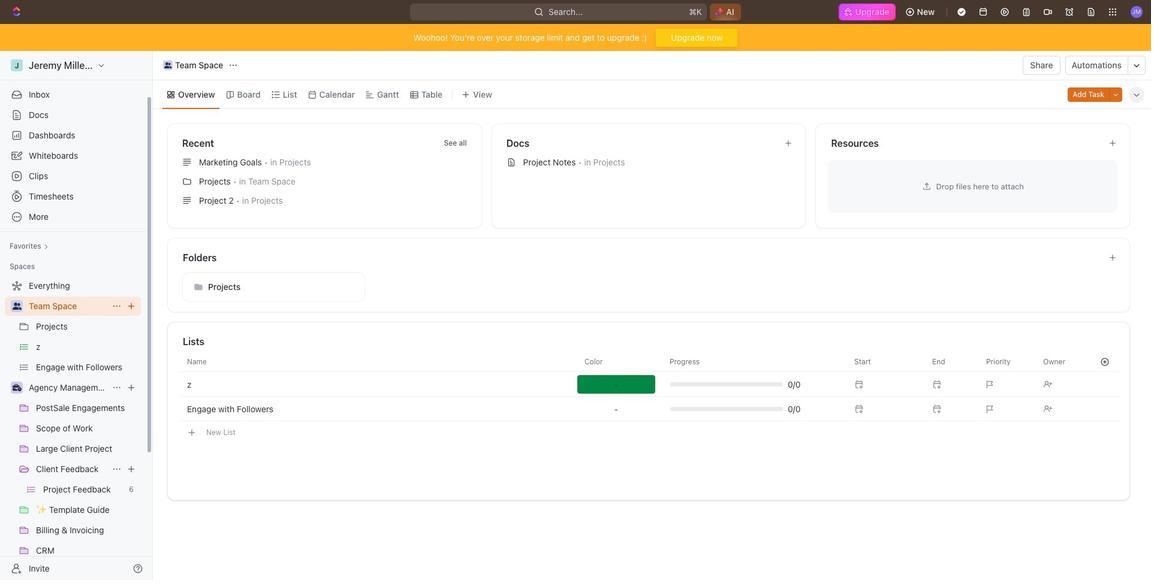 Task type: locate. For each thing, give the bounding box(es) containing it.
tree
[[5, 276, 141, 580]]

tree inside sidebar navigation
[[5, 276, 141, 580]]



Task type: describe. For each thing, give the bounding box(es) containing it.
sidebar navigation
[[0, 51, 155, 580]]

business time image
[[12, 384, 21, 392]]

user group image
[[164, 62, 172, 68]]

user group image
[[12, 303, 21, 310]]

jeremy miller's workspace, , element
[[11, 59, 23, 71]]



Task type: vqa. For each thing, say whether or not it's contained in the screenshot.
user group icon
yes



